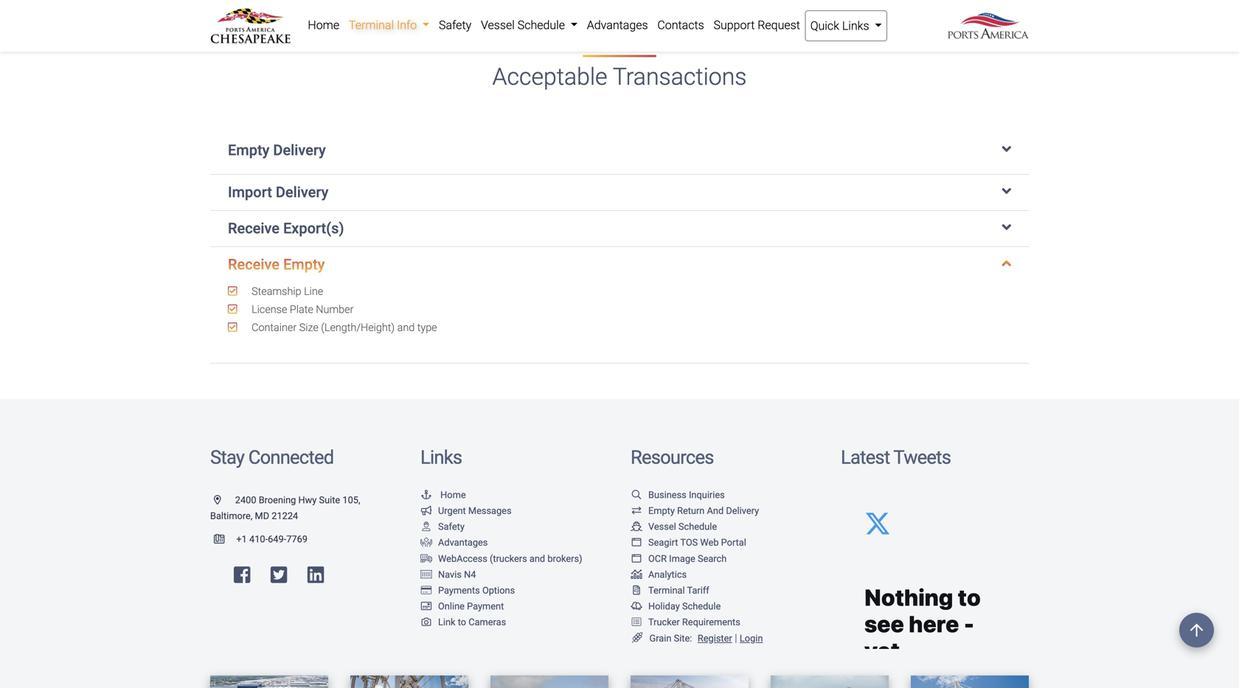 Task type: describe. For each thing, give the bounding box(es) containing it.
+1
[[236, 534, 247, 545]]

trucker
[[649, 617, 680, 628]]

analytics link
[[631, 569, 687, 580]]

urgent messages link
[[421, 506, 512, 517]]

empty return and delivery link
[[631, 506, 759, 517]]

site:
[[674, 633, 692, 644]]

stay
[[210, 447, 244, 469]]

terminal info link
[[344, 10, 434, 40]]

resources
[[631, 447, 714, 469]]

1 horizontal spatial advantages
[[587, 18, 648, 32]]

online payment
[[438, 601, 504, 612]]

home link for urgent messages link
[[421, 490, 466, 501]]

analytics image
[[631, 570, 643, 579]]

tweets
[[894, 447, 951, 469]]

delivery for empty delivery
[[273, 142, 326, 159]]

receive empty link
[[228, 256, 1012, 273]]

navis
[[438, 569, 462, 580]]

facebook square image
[[234, 566, 250, 585]]

license plate number
[[249, 303, 354, 316]]

schedule for holiday schedule link
[[683, 601, 721, 612]]

urgent messages
[[438, 506, 512, 517]]

brokers)
[[548, 553, 583, 564]]

+1 410-649-7769 link
[[210, 534, 308, 545]]

receive for receive empty
[[228, 256, 280, 273]]

import delivery link
[[228, 184, 1012, 201]]

and
[[707, 506, 724, 517]]

link to cameras
[[438, 617, 506, 628]]

(truckers
[[490, 553, 527, 564]]

649-
[[268, 534, 286, 545]]

type
[[417, 321, 437, 334]]

to
[[458, 617, 466, 628]]

safety inside safety link
[[439, 18, 472, 32]]

wheat image
[[631, 633, 644, 644]]

holiday schedule link
[[631, 601, 721, 612]]

terminal tariff
[[649, 585, 710, 596]]

seagirt
[[649, 537, 679, 548]]

plate
[[290, 303, 313, 316]]

|
[[735, 632, 738, 644]]

receive empty
[[228, 256, 325, 273]]

safety link for urgent messages link
[[421, 521, 465, 533]]

1 horizontal spatial links
[[843, 19, 870, 33]]

empty return and delivery
[[649, 506, 759, 517]]

export(s)
[[283, 220, 344, 237]]

requirements
[[683, 617, 741, 628]]

n4
[[464, 569, 476, 580]]

quick links
[[811, 19, 873, 33]]

angle down image for delivery
[[1003, 142, 1012, 156]]

1 vertical spatial safety
[[438, 521, 465, 533]]

receive for receive export(s)
[[228, 220, 280, 237]]

linkedin image
[[308, 566, 324, 585]]

1 vertical spatial advantages link
[[421, 537, 488, 548]]

webaccess
[[438, 553, 488, 564]]

bullhorn image
[[421, 506, 432, 516]]

hwy
[[299, 495, 317, 506]]

21224
[[272, 511, 298, 522]]

business inquiries
[[649, 490, 725, 501]]

empty for empty return and delivery
[[649, 506, 675, 517]]

1 horizontal spatial advantages link
[[583, 10, 653, 40]]

angle down image for export(s)
[[1003, 220, 1012, 235]]

tab list containing empty delivery
[[210, 127, 1029, 364]]

request
[[758, 18, 801, 32]]

hand receiving image
[[421, 538, 432, 548]]

trucker requirements
[[649, 617, 741, 628]]

broening
[[259, 495, 296, 506]]

web
[[701, 537, 719, 548]]

steamship line
[[249, 285, 323, 298]]

quick links link
[[805, 10, 888, 41]]

truck container image
[[421, 554, 432, 564]]

support
[[714, 18, 755, 32]]

options
[[483, 585, 515, 596]]

webaccess (truckers and brokers)
[[438, 553, 583, 564]]

container size (length/height) and type
[[249, 321, 437, 334]]

ship image
[[631, 522, 643, 532]]

messages
[[469, 506, 512, 517]]

register link
[[695, 633, 733, 644]]

camera image
[[421, 618, 432, 627]]

anchor image
[[421, 490, 432, 500]]

support request link
[[709, 10, 805, 40]]

baltimore,
[[210, 511, 253, 522]]

credit card front image
[[421, 602, 432, 611]]

grain site: register | login
[[650, 632, 763, 644]]

payments options link
[[421, 585, 515, 596]]

1 vertical spatial advantages
[[438, 537, 488, 548]]

return
[[678, 506, 705, 517]]

1 vertical spatial and
[[530, 553, 545, 564]]

terminal tariff link
[[631, 585, 710, 596]]

0 vertical spatial schedule
[[518, 18, 565, 32]]

+1 410-649-7769
[[236, 534, 308, 545]]

business inquiries link
[[631, 490, 725, 501]]

line
[[304, 285, 323, 298]]

link to cameras link
[[421, 617, 506, 628]]

empty delivery link
[[228, 142, 1012, 159]]

exchange image
[[631, 506, 643, 516]]

suite
[[319, 495, 340, 506]]

payments
[[438, 585, 480, 596]]

business
[[649, 490, 687, 501]]

1 vertical spatial vessel schedule link
[[631, 521, 717, 533]]

analytics
[[649, 569, 687, 580]]

delivery for import delivery
[[276, 184, 329, 201]]

license
[[252, 303, 287, 316]]



Task type: locate. For each thing, give the bounding box(es) containing it.
browser image down ship icon
[[631, 538, 643, 548]]

0 vertical spatial vessel schedule
[[481, 18, 568, 32]]

go to top image
[[1180, 613, 1215, 648]]

online
[[438, 601, 465, 612]]

register
[[698, 633, 733, 644]]

user hard hat image
[[421, 522, 432, 532]]

0 vertical spatial empty
[[228, 142, 270, 159]]

browser image inside ocr image search link
[[631, 554, 643, 564]]

105,
[[343, 495, 360, 506]]

twitter square image
[[271, 566, 287, 585]]

0 vertical spatial delivery
[[273, 142, 326, 159]]

empty up line at the left of the page
[[283, 256, 325, 273]]

1 vertical spatial angle down image
[[1003, 220, 1012, 235]]

schedule
[[518, 18, 565, 32], [679, 521, 717, 533], [683, 601, 721, 612]]

1 horizontal spatial vessel schedule
[[649, 521, 717, 533]]

empty down business
[[649, 506, 675, 517]]

acceptable transactions
[[493, 63, 747, 91]]

vessel up seagirt
[[649, 521, 677, 533]]

home
[[308, 18, 340, 32], [441, 490, 466, 501]]

angle down image inside the receive empty link
[[1003, 256, 1012, 271]]

tos
[[681, 537, 698, 548]]

1 browser image from the top
[[631, 538, 643, 548]]

info
[[397, 18, 417, 32]]

delivery up import delivery
[[273, 142, 326, 159]]

advantages link up webaccess
[[421, 537, 488, 548]]

0 vertical spatial terminal
[[349, 18, 394, 32]]

file invoice image
[[631, 586, 643, 595]]

urgent
[[438, 506, 466, 517]]

search image
[[631, 490, 643, 500]]

latest
[[841, 447, 890, 469]]

quick
[[811, 19, 840, 33]]

safety
[[439, 18, 472, 32], [438, 521, 465, 533]]

1 vertical spatial vessel
[[649, 521, 677, 533]]

1 vertical spatial safety link
[[421, 521, 465, 533]]

steamship
[[252, 285, 302, 298]]

safety down urgent
[[438, 521, 465, 533]]

vessel schedule link up acceptable
[[476, 10, 583, 40]]

0 horizontal spatial and
[[397, 321, 415, 334]]

vessel up acceptable
[[481, 18, 515, 32]]

vessel
[[481, 18, 515, 32], [649, 521, 677, 533]]

1 horizontal spatial empty
[[283, 256, 325, 273]]

2 receive from the top
[[228, 256, 280, 273]]

delivery up export(s)
[[276, 184, 329, 201]]

1 horizontal spatial home
[[441, 490, 466, 501]]

vessel schedule
[[481, 18, 568, 32], [649, 521, 717, 533]]

phone office image
[[214, 535, 236, 544]]

0 vertical spatial safety
[[439, 18, 472, 32]]

portal
[[721, 537, 747, 548]]

angle down image for empty
[[1003, 256, 1012, 271]]

2 vertical spatial delivery
[[726, 506, 759, 517]]

links right quick
[[843, 19, 870, 33]]

and left type
[[397, 321, 415, 334]]

0 horizontal spatial links
[[421, 447, 462, 469]]

2 browser image from the top
[[631, 554, 643, 564]]

schedule up acceptable
[[518, 18, 565, 32]]

2400 broening hwy suite 105, baltimore, md 21224 link
[[210, 495, 360, 522]]

safety link right "info"
[[434, 10, 476, 40]]

import
[[228, 184, 272, 201]]

7769
[[286, 534, 308, 545]]

safety link
[[434, 10, 476, 40], [421, 521, 465, 533]]

safety link for terminal info "link"
[[434, 10, 476, 40]]

webaccess (truckers and brokers) link
[[421, 553, 583, 564]]

0 horizontal spatial terminal
[[349, 18, 394, 32]]

schedule up the seagirt tos web portal at the right bottom of the page
[[679, 521, 717, 533]]

holiday
[[649, 601, 680, 612]]

advantages link up 'acceptable transactions'
[[583, 10, 653, 40]]

support request
[[714, 18, 801, 32]]

1 vertical spatial links
[[421, 447, 462, 469]]

tab list
[[210, 127, 1029, 364]]

receive up steamship
[[228, 256, 280, 273]]

0 vertical spatial home link
[[303, 10, 344, 40]]

angle down image
[[1003, 142, 1012, 156], [1003, 220, 1012, 235], [1003, 256, 1012, 271]]

terminal for terminal info
[[349, 18, 394, 32]]

0 horizontal spatial advantages
[[438, 537, 488, 548]]

browser image
[[631, 538, 643, 548], [631, 554, 643, 564]]

terminal down the analytics
[[649, 585, 685, 596]]

delivery right and
[[726, 506, 759, 517]]

1 vertical spatial terminal
[[649, 585, 685, 596]]

1 vertical spatial empty
[[283, 256, 325, 273]]

0 vertical spatial and
[[397, 321, 415, 334]]

browser image inside seagirt tos web portal link
[[631, 538, 643, 548]]

safety right "info"
[[439, 18, 472, 32]]

receive export(s)
[[228, 220, 344, 237]]

410-
[[249, 534, 268, 545]]

seagirt tos web portal
[[649, 537, 747, 548]]

0 horizontal spatial empty
[[228, 142, 270, 159]]

0 horizontal spatial vessel
[[481, 18, 515, 32]]

home up urgent
[[441, 490, 466, 501]]

0 vertical spatial vessel schedule link
[[476, 10, 583, 40]]

map marker alt image
[[214, 495, 233, 505]]

1 horizontal spatial vessel schedule link
[[631, 521, 717, 533]]

holiday schedule
[[649, 601, 721, 612]]

vessel schedule link up seagirt
[[631, 521, 717, 533]]

3 angle down image from the top
[[1003, 256, 1012, 271]]

1 horizontal spatial terminal
[[649, 585, 685, 596]]

ocr image search link
[[631, 553, 727, 564]]

0 vertical spatial safety link
[[434, 10, 476, 40]]

0 horizontal spatial vessel schedule link
[[476, 10, 583, 40]]

tariff
[[687, 585, 710, 596]]

md
[[255, 511, 269, 522]]

0 vertical spatial angle down image
[[1003, 142, 1012, 156]]

terminal left "info"
[[349, 18, 394, 32]]

receive export(s) link
[[228, 220, 1012, 237]]

vessel schedule link
[[476, 10, 583, 40], [631, 521, 717, 533]]

and left the brokers)
[[530, 553, 545, 564]]

contacts
[[658, 18, 705, 32]]

terminal info
[[349, 18, 420, 32]]

navis n4
[[438, 569, 476, 580]]

vessel schedule up acceptable
[[481, 18, 568, 32]]

angle down image inside receive export(s) link
[[1003, 220, 1012, 235]]

0 vertical spatial advantages link
[[583, 10, 653, 40]]

receive
[[228, 220, 280, 237], [228, 256, 280, 273]]

bells image
[[631, 602, 643, 611]]

container
[[252, 321, 297, 334]]

1 receive from the top
[[228, 220, 280, 237]]

(length/height)
[[321, 321, 395, 334]]

link
[[438, 617, 456, 628]]

0 vertical spatial home
[[308, 18, 340, 32]]

0 vertical spatial advantages
[[587, 18, 648, 32]]

0 horizontal spatial advantages link
[[421, 537, 488, 548]]

terminal for terminal tariff
[[649, 585, 685, 596]]

import delivery
[[228, 184, 329, 201]]

links up the anchor icon
[[421, 447, 462, 469]]

1 vertical spatial vessel schedule
[[649, 521, 717, 533]]

terminal inside "link"
[[349, 18, 394, 32]]

home left the 'terminal info'
[[308, 18, 340, 32]]

ocr image search
[[649, 553, 727, 564]]

1 vertical spatial delivery
[[276, 184, 329, 201]]

cameras
[[469, 617, 506, 628]]

container storage image
[[421, 570, 432, 579]]

image
[[669, 553, 696, 564]]

empty up 'import'
[[228, 142, 270, 159]]

size
[[299, 321, 319, 334]]

0 horizontal spatial home
[[308, 18, 340, 32]]

browser image up analytics "image"
[[631, 554, 643, 564]]

advantages up 'acceptable transactions'
[[587, 18, 648, 32]]

2 angle down image from the top
[[1003, 220, 1012, 235]]

transactions
[[613, 63, 747, 91]]

home link up urgent
[[421, 490, 466, 501]]

home link left the 'terminal info'
[[303, 10, 344, 40]]

login link
[[740, 633, 763, 644]]

0 vertical spatial vessel
[[481, 18, 515, 32]]

1 vertical spatial home link
[[421, 490, 466, 501]]

1 angle down image from the top
[[1003, 142, 1012, 156]]

1 vertical spatial browser image
[[631, 554, 643, 564]]

browser image for ocr
[[631, 554, 643, 564]]

2 vertical spatial angle down image
[[1003, 256, 1012, 271]]

grain
[[650, 633, 672, 644]]

online payment link
[[421, 601, 504, 612]]

empty
[[228, 142, 270, 159], [283, 256, 325, 273], [649, 506, 675, 517]]

1 vertical spatial home
[[441, 490, 466, 501]]

schedule for the bottom "vessel schedule" link
[[679, 521, 717, 533]]

1 horizontal spatial and
[[530, 553, 545, 564]]

0 vertical spatial links
[[843, 19, 870, 33]]

vessel schedule up seagirt tos web portal link
[[649, 521, 717, 533]]

1 horizontal spatial home link
[[421, 490, 466, 501]]

credit card image
[[421, 586, 432, 595]]

empty for empty delivery
[[228, 142, 270, 159]]

1 vertical spatial receive
[[228, 256, 280, 273]]

home inside "link"
[[308, 18, 340, 32]]

empty delivery
[[228, 142, 326, 159]]

0 horizontal spatial vessel schedule
[[481, 18, 568, 32]]

0 vertical spatial receive
[[228, 220, 280, 237]]

login
[[740, 633, 763, 644]]

2400
[[235, 495, 256, 506]]

safety link down urgent
[[421, 521, 465, 533]]

receive down 'import'
[[228, 220, 280, 237]]

1 vertical spatial schedule
[[679, 521, 717, 533]]

2 vertical spatial empty
[[649, 506, 675, 517]]

latest tweets
[[841, 447, 951, 469]]

angle down image inside empty delivery link
[[1003, 142, 1012, 156]]

2 horizontal spatial empty
[[649, 506, 675, 517]]

navis n4 link
[[421, 569, 476, 580]]

1 horizontal spatial vessel
[[649, 521, 677, 533]]

advantages up webaccess
[[438, 537, 488, 548]]

connected
[[248, 447, 334, 469]]

angle down image
[[1003, 184, 1012, 198]]

schedule down tariff on the bottom
[[683, 601, 721, 612]]

list alt image
[[631, 618, 643, 627]]

browser image for seagirt
[[631, 538, 643, 548]]

0 horizontal spatial home link
[[303, 10, 344, 40]]

home link for terminal info "link"
[[303, 10, 344, 40]]

advantages
[[587, 18, 648, 32], [438, 537, 488, 548]]

ocr
[[649, 553, 667, 564]]

2 vertical spatial schedule
[[683, 601, 721, 612]]

seagirt tos web portal link
[[631, 537, 747, 548]]

payment
[[467, 601, 504, 612]]

0 vertical spatial browser image
[[631, 538, 643, 548]]

acceptable
[[493, 63, 608, 91]]



Task type: vqa. For each thing, say whether or not it's contained in the screenshot.
the bottom Schedule
yes



